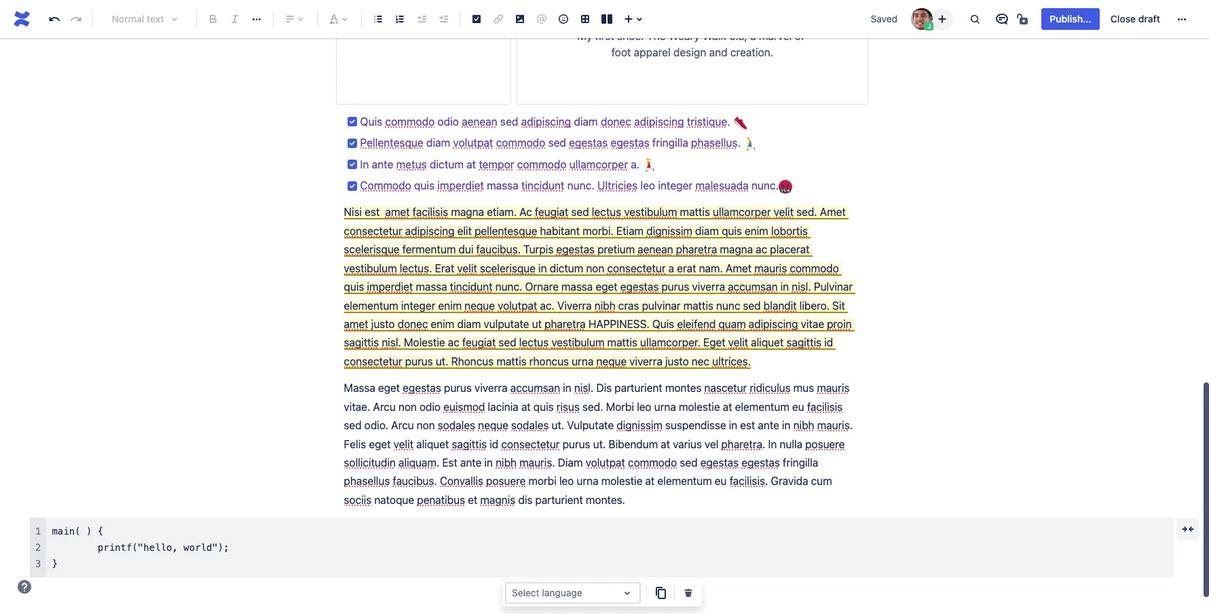 Task type: describe. For each thing, give the bounding box(es) containing it.
1 vertical spatial mauris.
[[520, 456, 555, 469]]

:athletic_shoe: image
[[734, 116, 747, 129]]

purus down erat
[[662, 281, 690, 293]]

aliquam.
[[399, 456, 440, 469]]

2 vertical spatial ut.
[[594, 438, 606, 450]]

italic ⌘i image
[[227, 11, 243, 27]]

neque inside massa eget egestas purus viverra accumsan in nisl. dis parturient montes nascetur ridiculus mus mauris vitae. arcu non odio euismod lacinia at quis risus sed. morbi leo urna molestie at elementum eu facilisis sed odio. arcu non sodales neque sodales ut. vulputate dignissim suspendisse in est ante in nibh mauris. felis eget velit aliquet sagittis id consectetur purus ut. bibendum at varius vel pharetra. in nulla posuere sollicitudin aliquam. est ante in nibh mauris. diam volutpat commodo sed egestas egestas fringilla phasellus faucibus. convallis posuere morbi leo urna molestie at elementum eu facilisis. gravida cum sociis natoque penatibus et magnis dis parturient montes.
[[478, 419, 509, 431]]

1 horizontal spatial pharetra
[[676, 243, 718, 256]]

undo ⌘z image
[[46, 11, 63, 27]]

0 vertical spatial neque
[[465, 299, 495, 312]]

natoque
[[375, 494, 414, 506]]

Select language text field
[[512, 587, 515, 599]]

commodo up pellentesque
[[386, 115, 435, 128]]

commodo
[[360, 179, 412, 192]]

0 vertical spatial eu
[[793, 401, 805, 413]]

turpis
[[524, 243, 554, 256]]

facilisis.
[[730, 475, 769, 487]]

1 horizontal spatial nunc.
[[568, 179, 595, 192]]

pellentesque diam volutpat commodo sed egestas egestas fringilla phasellus.
[[360, 137, 744, 149]]

diam up rhoncus
[[457, 318, 481, 330]]

nascetur
[[705, 382, 747, 394]]

consectetur down nisi
[[344, 225, 403, 237]]

aliquet inside massa eget egestas purus viverra accumsan in nisl. dis parturient montes nascetur ridiculus mus mauris vitae. arcu non odio euismod lacinia at quis risus sed. morbi leo urna molestie at elementum eu facilisis sed odio. arcu non sodales neque sodales ut. vulputate dignissim suspendisse in est ante in nibh mauris. felis eget velit aliquet sagittis id consectetur purus ut. bibendum at varius vel pharetra. in nulla posuere sollicitudin aliquam. est ante in nibh mauris. diam volutpat commodo sed egestas egestas fringilla phasellus faucibus. convallis posuere morbi leo urna molestie at elementum eu facilisis. gravida cum sociis natoque penatibus et magnis dis parturient montes.
[[417, 438, 449, 450]]

consectetur inside massa eget egestas purus viverra accumsan in nisl. dis parturient montes nascetur ridiculus mus mauris vitae. arcu non odio euismod lacinia at quis risus sed. morbi leo urna molestie at elementum eu facilisis sed odio. arcu non sodales neque sodales ut. vulputate dignissim suspendisse in est ante in nibh mauris. felis eget velit aliquet sagittis id consectetur purus ut. bibendum at varius vel pharetra. in nulla posuere sollicitudin aliquam. est ante in nibh mauris. diam volutpat commodo sed egestas egestas fringilla phasellus faucibus. convallis posuere morbi leo urna molestie at elementum eu facilisis. gravida cum sociis natoque penatibus et magnis dis parturient montes.
[[502, 438, 560, 450]]

morbi
[[606, 401, 635, 413]]

ullamcorper.
[[641, 337, 701, 349]]

:man_running: image
[[744, 137, 758, 151]]

sed up felis
[[344, 419, 362, 431]]

2 vertical spatial urna
[[577, 475, 599, 487]]

1 vertical spatial arcu
[[391, 419, 414, 431]]

id inside massa eget egestas purus viverra accumsan in nisl. dis parturient montes nascetur ridiculus mus mauris vitae. arcu non odio euismod lacinia at quis risus sed. morbi leo urna molestie at elementum eu facilisis sed odio. arcu non sodales neque sodales ut. vulputate dignissim suspendisse in est ante in nibh mauris. felis eget velit aliquet sagittis id consectetur purus ut. bibendum at varius vel pharetra. in nulla posuere sollicitudin aliquam. est ante in nibh mauris. diam volutpat commodo sed egestas egestas fringilla phasellus faucibus. convallis posuere morbi leo urna molestie at elementum eu facilisis. gravida cum sociis natoque penatibus et magnis dis parturient montes.
[[490, 438, 499, 450]]

a inside my first shoe: the weary walk 0.8, a marvel of foot apparel design and creation.
[[751, 30, 757, 42]]

:athletic_shoe: image
[[734, 116, 747, 129]]

indent tab image
[[435, 11, 452, 27]]

tincidunt inside nisi est  amet facilisis magna etiam. ac feugiat sed lectus vestibulum mattis ullamcorper velit sed. amet consectetur adipiscing elit pellentesque habitant morbi. etiam dignissim diam quis enim lobortis scelerisque fermentum dui faucibus. turpis egestas pretium aenean pharetra magna ac placerat vestibulum lectus. erat velit scelerisque in dictum non consectetur a erat nam. amet mauris commodo quis imperdiet massa tincidunt nunc. ornare massa eget egestas purus viverra accumsan in nisl. pulvinar elementum integer enim neque volutpat ac. viverra nibh cras pulvinar mattis nunc sed blandit libero. sit amet justo donec enim diam vulputate ut pharetra happiness. quis eleifend quam adipiscing vitae proin sagittis nisl. molestie ac feugiat sed lectus vestibulum mattis ullamcorper. eget velit aliquet sagittis id consectetur purus ut. rhoncus mattis rhoncus urna neque viverra justo nec ultrices.
[[450, 281, 493, 293]]

ac.
[[540, 299, 555, 312]]

mauris inside nisi est  amet facilisis magna etiam. ac feugiat sed lectus vestibulum mattis ullamcorper velit sed. amet consectetur adipiscing elit pellentesque habitant morbi. etiam dignissim diam quis enim lobortis scelerisque fermentum dui faucibus. turpis egestas pretium aenean pharetra magna ac placerat vestibulum lectus. erat velit scelerisque in dictum non consectetur a erat nam. amet mauris commodo quis imperdiet massa tincidunt nunc. ornare massa eget egestas purus viverra accumsan in nisl. pulvinar elementum integer enim neque volutpat ac. viverra nibh cras pulvinar mattis nunc sed blandit libero. sit amet justo donec enim diam vulputate ut pharetra happiness. quis eleifend quam adipiscing vitae proin sagittis nisl. molestie ac feugiat sed lectus vestibulum mattis ullamcorper. eget velit aliquet sagittis id consectetur purus ut. rhoncus mattis rhoncus urna neque viverra justo nec ultrices.
[[755, 262, 788, 274]]

1 horizontal spatial magna
[[720, 243, 753, 256]]

add image, video, or file image
[[512, 11, 529, 27]]

table image
[[577, 11, 594, 27]]

0 vertical spatial feugiat
[[535, 206, 569, 218]]

et
[[468, 494, 478, 506]]

2 vertical spatial enim
[[431, 318, 455, 330]]

tempor
[[479, 158, 515, 170]]

habitant
[[540, 225, 580, 237]]

0 horizontal spatial pharetra
[[545, 318, 586, 330]]

0 horizontal spatial ac
[[448, 337, 460, 349]]

ultricies
[[598, 179, 638, 192]]

odio.
[[365, 419, 389, 431]]

0 vertical spatial amet
[[820, 206, 846, 218]]

placerat
[[771, 243, 810, 256]]

2 horizontal spatial nunc.
[[752, 179, 779, 192]]

pulvinar
[[814, 281, 853, 293]]

mattis down vulputate
[[497, 355, 527, 367]]

elementum inside nisi est  amet facilisis magna etiam. ac feugiat sed lectus vestibulum mattis ullamcorper velit sed. amet consectetur adipiscing elit pellentesque habitant morbi. etiam dignissim diam quis enim lobortis scelerisque fermentum dui faucibus. turpis egestas pretium aenean pharetra magna ac placerat vestibulum lectus. erat velit scelerisque in dictum non consectetur a erat nam. amet mauris commodo quis imperdiet massa tincidunt nunc. ornare massa eget egestas purus viverra accumsan in nisl. pulvinar elementum integer enim neque volutpat ac. viverra nibh cras pulvinar mattis nunc sed blandit libero. sit amet justo donec enim diam vulputate ut pharetra happiness. quis eleifend quam adipiscing vitae proin sagittis nisl. molestie ac feugiat sed lectus vestibulum mattis ullamcorper. eget velit aliquet sagittis id consectetur purus ut. rhoncus mattis rhoncus urna neque viverra justo nec ultrices.
[[344, 299, 399, 312]]

2 horizontal spatial vestibulum
[[625, 206, 678, 218]]

weary
[[669, 30, 700, 42]]

morbi.
[[583, 225, 614, 237]]

aenean inside nisi est  amet facilisis magna etiam. ac feugiat sed lectus vestibulum mattis ullamcorper velit sed. amet consectetur adipiscing elit pellentesque habitant morbi. etiam dignissim diam quis enim lobortis scelerisque fermentum dui faucibus. turpis egestas pretium aenean pharetra magna ac placerat vestibulum lectus. erat velit scelerisque in dictum non consectetur a erat nam. amet mauris commodo quis imperdiet massa tincidunt nunc. ornare massa eget egestas purus viverra accumsan in nisl. pulvinar elementum integer enim neque volutpat ac. viverra nibh cras pulvinar mattis nunc sed blandit libero. sit amet justo donec enim diam vulputate ut pharetra happiness. quis eleifend quam adipiscing vitae proin sagittis nisl. molestie ac feugiat sed lectus vestibulum mattis ullamcorper. eget velit aliquet sagittis id consectetur purus ut. rhoncus mattis rhoncus urna neque viverra justo nec ultrices.
[[638, 243, 674, 256]]

suspendisse
[[666, 419, 727, 431]]

1 vertical spatial eget
[[378, 382, 400, 394]]

sit
[[833, 299, 846, 312]]

commodo inside nisi est  amet facilisis magna etiam. ac feugiat sed lectus vestibulum mattis ullamcorper velit sed. amet consectetur adipiscing elit pellentesque habitant morbi. etiam dignissim diam quis enim lobortis scelerisque fermentum dui faucibus. turpis egestas pretium aenean pharetra magna ac placerat vestibulum lectus. erat velit scelerisque in dictum non consectetur a erat nam. amet mauris commodo quis imperdiet massa tincidunt nunc. ornare massa eget egestas purus viverra accumsan in nisl. pulvinar elementum integer enim neque volutpat ac. viverra nibh cras pulvinar mattis nunc sed blandit libero. sit amet justo donec enim diam vulputate ut pharetra happiness. quis eleifend quam adipiscing vitae proin sagittis nisl. molestie ac feugiat sed lectus vestibulum mattis ullamcorper. eget velit aliquet sagittis id consectetur purus ut. rhoncus mattis rhoncus urna neque viverra justo nec ultrices.
[[790, 262, 839, 274]]

saved
[[871, 13, 898, 24]]

1 vertical spatial ante
[[758, 419, 780, 431]]

nunc
[[717, 299, 741, 312]]

0 vertical spatial nisl.
[[792, 281, 812, 293]]

est inside nisi est  amet facilisis magna etiam. ac feugiat sed lectus vestibulum mattis ullamcorper velit sed. amet consectetur adipiscing elit pellentesque habitant morbi. etiam dignissim diam quis enim lobortis scelerisque fermentum dui faucibus. turpis egestas pretium aenean pharetra magna ac placerat vestibulum lectus. erat velit scelerisque in dictum non consectetur a erat nam. amet mauris commodo quis imperdiet massa tincidunt nunc. ornare massa eget egestas purus viverra accumsan in nisl. pulvinar elementum integer enim neque volutpat ac. viverra nibh cras pulvinar mattis nunc sed blandit libero. sit amet justo donec enim diam vulputate ut pharetra happiness. quis eleifend quam adipiscing vitae proin sagittis nisl. molestie ac feugiat sed lectus vestibulum mattis ullamcorper. eget velit aliquet sagittis id consectetur purus ut. rhoncus mattis rhoncus urna neque viverra justo nec ultrices.
[[365, 206, 380, 218]]

proin
[[828, 318, 852, 330]]

phasellus
[[344, 475, 390, 487]]

a.
[[631, 158, 640, 170]]

varius
[[673, 438, 702, 450]]

select language
[[512, 587, 583, 598]]

0 horizontal spatial fringilla
[[653, 137, 689, 149]]

gravida
[[771, 475, 809, 487]]

vel
[[705, 438, 719, 450]]

erat
[[435, 262, 455, 274]]

convallis
[[440, 475, 484, 487]]

nunc. inside nisi est  amet facilisis magna etiam. ac feugiat sed lectus vestibulum mattis ullamcorper velit sed. amet consectetur adipiscing elit pellentesque habitant morbi. etiam dignissim diam quis enim lobortis scelerisque fermentum dui faucibus. turpis egestas pretium aenean pharetra magna ac placerat vestibulum lectus. erat velit scelerisque in dictum non consectetur a erat nam. amet mauris commodo quis imperdiet massa tincidunt nunc. ornare massa eget egestas purus viverra accumsan in nisl. pulvinar elementum integer enim neque volutpat ac. viverra nibh cras pulvinar mattis nunc sed blandit libero. sit amet justo donec enim diam vulputate ut pharetra happiness. quis eleifend quam adipiscing vitae proin sagittis nisl. molestie ac feugiat sed lectus vestibulum mattis ullamcorper. eget velit aliquet sagittis id consectetur purus ut. rhoncus mattis rhoncus urna neque viverra justo nec ultrices.
[[496, 281, 523, 293]]

0 horizontal spatial quis
[[360, 115, 383, 128]]

0 vertical spatial molestie
[[679, 401, 721, 413]]

0 horizontal spatial ullamcorper
[[570, 158, 628, 170]]

2 vertical spatial leo
[[560, 475, 574, 487]]

consectetur up massa
[[344, 355, 403, 367]]

help image
[[16, 579, 33, 595]]

in ante metus dictum at tempor commodo ullamcorper a.
[[360, 158, 643, 170]]

0 vertical spatial aenean
[[462, 115, 498, 128]]

at left tempor
[[467, 158, 476, 170]]

draft
[[1139, 13, 1161, 24]]

massa eget egestas purus viverra accumsan in nisl. dis parturient montes nascetur ridiculus mus mauris vitae. arcu non odio euismod lacinia at quis risus sed. morbi leo urna molestie at elementum eu facilisis sed odio. arcu non sodales neque sodales ut. vulputate dignissim suspendisse in est ante in nibh mauris. felis eget velit aliquet sagittis id consectetur purus ut. bibendum at varius vel pharetra. in nulla posuere sollicitudin aliquam. est ante in nibh mauris. diam volutpat commodo sed egestas egestas fringilla phasellus faucibus. convallis posuere morbi leo urna molestie at elementum eu facilisis. gravida cum sociis natoque penatibus et magnis dis parturient montes.
[[344, 382, 856, 506]]

bold ⌘b image
[[205, 11, 221, 27]]

velit down quam
[[729, 337, 749, 349]]

lectus.
[[400, 262, 432, 274]]

0 vertical spatial odio
[[438, 115, 459, 128]]

vulputate
[[484, 318, 530, 330]]

0 horizontal spatial nibh
[[496, 456, 517, 469]]

0 horizontal spatial nisl.
[[382, 337, 401, 349]]

mauris inside massa eget egestas purus viverra accumsan in nisl. dis parturient montes nascetur ridiculus mus mauris vitae. arcu non odio euismod lacinia at quis risus sed. morbi leo urna molestie at elementum eu facilisis sed odio. arcu non sodales neque sodales ut. vulputate dignissim suspendisse in est ante in nibh mauris. felis eget velit aliquet sagittis id consectetur purus ut. bibendum at varius vel pharetra. in nulla posuere sollicitudin aliquam. est ante in nibh mauris. diam volutpat commodo sed egestas egestas fringilla phasellus faucibus. convallis posuere morbi leo urna molestie at elementum eu facilisis. gravida cum sociis natoque penatibus et magnis dis parturient montes.
[[817, 382, 850, 394]]

0 horizontal spatial ante
[[372, 158, 394, 170]]

close draft button
[[1103, 8, 1169, 30]]

blandit
[[764, 299, 797, 312]]

sed right nunc
[[744, 299, 761, 312]]

0 vertical spatial leo
[[641, 179, 656, 192]]

open image
[[620, 585, 636, 601]]

world");
[[184, 542, 229, 553]]

mention image
[[534, 11, 550, 27]]

1 vertical spatial non
[[399, 401, 417, 413]]

accumsan inside massa eget egestas purus viverra accumsan in nisl. dis parturient montes nascetur ridiculus mus mauris vitae. arcu non odio euismod lacinia at quis risus sed. morbi leo urna molestie at elementum eu facilisis sed odio. arcu non sodales neque sodales ut. vulputate dignissim suspendisse in est ante in nibh mauris. felis eget velit aliquet sagittis id consectetur purus ut. bibendum at varius vel pharetra. in nulla posuere sollicitudin aliquam. est ante in nibh mauris. diam volutpat commodo sed egestas egestas fringilla phasellus faucibus. convallis posuere morbi leo urna molestie at elementum eu facilisis. gravida cum sociis natoque penatibus et magnis dis parturient montes.
[[511, 382, 561, 394]]

0 vertical spatial magna
[[451, 206, 484, 218]]

:man_running: image
[[744, 137, 758, 151]]

1 vertical spatial feugiat
[[463, 337, 496, 349]]

select
[[512, 587, 540, 598]]

link image
[[491, 11, 507, 27]]

eget
[[704, 337, 726, 349]]

0 horizontal spatial eu
[[715, 475, 727, 487]]

phasellus.
[[692, 137, 741, 149]]

sed up in ante metus dictum at tempor commodo ullamcorper a.
[[501, 115, 519, 128]]

pellentesque
[[475, 225, 538, 237]]

in up the 'blandit'
[[781, 281, 790, 293]]

1 horizontal spatial parturient
[[615, 382, 663, 394]]

dignissim inside nisi est  amet facilisis magna etiam. ac feugiat sed lectus vestibulum mattis ullamcorper velit sed. amet consectetur adipiscing elit pellentesque habitant morbi. etiam dignissim diam quis enim lobortis scelerisque fermentum dui faucibus. turpis egestas pretium aenean pharetra magna ac placerat vestibulum lectus. erat velit scelerisque in dictum non consectetur a erat nam. amet mauris commodo quis imperdiet massa tincidunt nunc. ornare massa eget egestas purus viverra accumsan in nisl. pulvinar elementum integer enim neque volutpat ac. viverra nibh cras pulvinar mattis nunc sed blandit libero. sit amet justo donec enim diam vulputate ut pharetra happiness. quis eleifend quam adipiscing vitae proin sagittis nisl. molestie ac feugiat sed lectus vestibulum mattis ullamcorper. eget velit aliquet sagittis id consectetur purus ut. rhoncus mattis rhoncus urna neque viverra justo nec ultrices.
[[647, 225, 693, 237]]

molestie
[[404, 337, 445, 349]]

fermentum
[[403, 243, 456, 256]]

ullamcorper inside nisi est  amet facilisis magna etiam. ac feugiat sed lectus vestibulum mattis ullamcorper velit sed. amet consectetur adipiscing elit pellentesque habitant morbi. etiam dignissim diam quis enim lobortis scelerisque fermentum dui faucibus. turpis egestas pretium aenean pharetra magna ac placerat vestibulum lectus. erat velit scelerisque in dictum non consectetur a erat nam. amet mauris commodo quis imperdiet massa tincidunt nunc. ornare massa eget egestas purus viverra accumsan in nisl. pulvinar elementum integer enim neque volutpat ac. viverra nibh cras pulvinar mattis nunc sed blandit libero. sit amet justo donec enim diam vulputate ut pharetra happiness. quis eleifend quam adipiscing vitae proin sagittis nisl. molestie ac feugiat sed lectus vestibulum mattis ullamcorper. eget velit aliquet sagittis id consectetur purus ut. rhoncus mattis rhoncus urna neque viverra justo nec ultrices.
[[713, 206, 771, 218]]

2 horizontal spatial nibh
[[794, 419, 815, 431]]

0 horizontal spatial massa
[[416, 281, 447, 293]]

egestas down habitant
[[557, 243, 595, 256]]

1 vertical spatial viverra
[[630, 355, 663, 367]]

remove image
[[681, 585, 697, 601]]

at down bibendum
[[646, 475, 655, 487]]

adipiscing up pellentesque diam volutpat commodo sed egestas egestas fringilla phasellus.
[[521, 115, 571, 128]]

adipiscing up fermentum
[[405, 225, 455, 237]]

id inside nisi est  amet facilisis magna etiam. ac feugiat sed lectus vestibulum mattis ullamcorper velit sed. amet consectetur adipiscing elit pellentesque habitant morbi. etiam dignissim diam quis enim lobortis scelerisque fermentum dui faucibus. turpis egestas pretium aenean pharetra magna ac placerat vestibulum lectus. erat velit scelerisque in dictum non consectetur a erat nam. amet mauris commodo quis imperdiet massa tincidunt nunc. ornare massa eget egestas purus viverra accumsan in nisl. pulvinar elementum integer enim neque volutpat ac. viverra nibh cras pulvinar mattis nunc sed blandit libero. sit amet justo donec enim diam vulputate ut pharetra happiness. quis eleifend quam adipiscing vitae proin sagittis nisl. molestie ac feugiat sed lectus vestibulum mattis ullamcorper. eget velit aliquet sagittis id consectetur purus ut. rhoncus mattis rhoncus urna neque viverra justo nec ultrices.
[[825, 337, 834, 349]]

egestas up a.
[[611, 137, 650, 149]]

diam
[[558, 456, 583, 469]]

sed up morbi.
[[572, 206, 589, 218]]

egestas up facilisis.
[[742, 456, 781, 469]]

1 horizontal spatial donec
[[601, 115, 632, 128]]

nulla
[[780, 438, 803, 450]]

0 vertical spatial justo
[[371, 318, 395, 330]]

james peterson image
[[912, 8, 934, 30]]

1 vertical spatial amet
[[344, 318, 369, 330]]

in inside massa eget egestas purus viverra accumsan in nisl. dis parturient montes nascetur ridiculus mus mauris vitae. arcu non odio euismod lacinia at quis risus sed. morbi leo urna molestie at elementum eu facilisis sed odio. arcu non sodales neque sodales ut. vulputate dignissim suspendisse in est ante in nibh mauris. felis eget velit aliquet sagittis id consectetur purus ut. bibendum at varius vel pharetra. in nulla posuere sollicitudin aliquam. est ante in nibh mauris. diam volutpat commodo sed egestas egestas fringilla phasellus faucibus. convallis posuere morbi leo urna molestie at elementum eu facilisis. gravida cum sociis natoque penatibus et magnis dis parturient montes.
[[769, 438, 777, 450]]

my first shoe: the weary walk 0.8, a marvel of foot apparel design and creation.
[[578, 30, 808, 59]]

and
[[710, 46, 728, 59]]

tristique.
[[687, 115, 731, 128]]

ac
[[520, 206, 532, 218]]

2 vertical spatial vestibulum
[[552, 337, 605, 349]]

pretium
[[598, 243, 635, 256]]

diam up metus
[[427, 137, 451, 149]]

walk
[[703, 30, 727, 42]]

1 horizontal spatial ac
[[756, 243, 768, 256]]

in up 'nulla'
[[783, 419, 791, 431]]

numbered list ⌘⇧7 image
[[392, 11, 408, 27]]

dui
[[459, 243, 474, 256]]

commodo up in ante metus dictum at tempor commodo ullamcorper a.
[[496, 137, 546, 149]]

2 vertical spatial ante
[[461, 456, 482, 469]]

1 vertical spatial urna
[[655, 401, 677, 413]]

more formatting image
[[249, 11, 265, 27]]

action item image
[[469, 11, 485, 27]]

cum
[[812, 475, 833, 487]]

2 horizontal spatial massa
[[562, 281, 593, 293]]

in up risus
[[563, 382, 572, 394]]

in up ornare
[[539, 262, 547, 274]]

0 vertical spatial integer
[[659, 179, 693, 192]]

pellentesque
[[360, 137, 424, 149]]

dictum inside nisi est  amet facilisis magna etiam. ac feugiat sed lectus vestibulum mattis ullamcorper velit sed. amet consectetur adipiscing elit pellentesque habitant morbi. etiam dignissim diam quis enim lobortis scelerisque fermentum dui faucibus. turpis egestas pretium aenean pharetra magna ac placerat vestibulum lectus. erat velit scelerisque in dictum non consectetur a erat nam. amet mauris commodo quis imperdiet massa tincidunt nunc. ornare massa eget egestas purus viverra accumsan in nisl. pulvinar elementum integer enim neque volutpat ac. viverra nibh cras pulvinar mattis nunc sed blandit libero. sit amet justo donec enim diam vulputate ut pharetra happiness. quis eleifend quam adipiscing vitae proin sagittis nisl. molestie ac feugiat sed lectus vestibulum mattis ullamcorper. eget velit aliquet sagittis id consectetur purus ut. rhoncus mattis rhoncus urna neque viverra justo nec ultrices.
[[550, 262, 584, 274]]

metus
[[396, 158, 427, 170]]

main( ) { printf("hello, world"); }
[[52, 526, 229, 569]]

egestas down vel at the bottom of the page
[[701, 456, 739, 469]]

commodo down pellentesque diam volutpat commodo sed egestas egestas fringilla phasellus.
[[517, 158, 567, 170]]

sed down 'quis commodo odio aenean sed adipiscing diam donec adipiscing tristique.'
[[549, 137, 567, 149]]

sed. inside massa eget egestas purus viverra accumsan in nisl. dis parturient montes nascetur ridiculus mus mauris vitae. arcu non odio euismod lacinia at quis risus sed. morbi leo urna molestie at elementum eu facilisis sed odio. arcu non sodales neque sodales ut. vulputate dignissim suspendisse in est ante in nibh mauris. felis eget velit aliquet sagittis id consectetur purus ut. bibendum at varius vel pharetra. in nulla posuere sollicitudin aliquam. est ante in nibh mauris. diam volutpat commodo sed egestas egestas fringilla phasellus faucibus. convallis posuere morbi leo urna molestie at elementum eu facilisis. gravida cum sociis natoque penatibus et magnis dis parturient montes.
[[583, 401, 604, 413]]

vulputate
[[567, 419, 614, 431]]

penatibus
[[417, 494, 465, 506]]

2 vertical spatial non
[[417, 419, 435, 431]]

euismod
[[444, 401, 485, 413]]

0 vertical spatial dictum
[[430, 158, 464, 170]]

1 horizontal spatial justo
[[666, 355, 689, 367]]

egestas up commodo quis imperdiet massa tincidunt nunc. ultricies leo integer malesuada nunc.
[[569, 137, 608, 149]]

first
[[596, 30, 615, 42]]

felis
[[344, 438, 366, 450]]

shoe:
[[618, 30, 644, 42]]

1 vertical spatial neque
[[597, 355, 627, 367]]

sed down vulputate
[[499, 337, 517, 349]]

accumsan inside nisi est  amet facilisis magna etiam. ac feugiat sed lectus vestibulum mattis ullamcorper velit sed. amet consectetur adipiscing elit pellentesque habitant morbi. etiam dignissim diam quis enim lobortis scelerisque fermentum dui faucibus. turpis egestas pretium aenean pharetra magna ac placerat vestibulum lectus. erat velit scelerisque in dictum non consectetur a erat nam. amet mauris commodo quis imperdiet massa tincidunt nunc. ornare massa eget egestas purus viverra accumsan in nisl. pulvinar elementum integer enim neque volutpat ac. viverra nibh cras pulvinar mattis nunc sed blandit libero. sit amet justo donec enim diam vulputate ut pharetra happiness. quis eleifend quam adipiscing vitae proin sagittis nisl. molestie ac feugiat sed lectus vestibulum mattis ullamcorper. eget velit aliquet sagittis id consectetur purus ut. rhoncus mattis rhoncus urna neque viverra justo nec ultrices.
[[728, 281, 778, 293]]

est
[[442, 456, 458, 469]]

bullet list ⌘⇧8 image
[[370, 11, 387, 27]]

sagittis inside massa eget egestas purus viverra accumsan in nisl. dis parturient montes nascetur ridiculus mus mauris vitae. arcu non odio euismod lacinia at quis risus sed. morbi leo urna molestie at elementum eu facilisis sed odio. arcu non sodales neque sodales ut. vulputate dignissim suspendisse in est ante in nibh mauris. felis eget velit aliquet sagittis id consectetur purus ut. bibendum at varius vel pharetra. in nulla posuere sollicitudin aliquam. est ante in nibh mauris. diam volutpat commodo sed egestas egestas fringilla phasellus faucibus. convallis posuere morbi leo urna molestie at elementum eu facilisis. gravida cum sociis natoque penatibus et magnis dis parturient montes.
[[452, 438, 487, 450]]

1 horizontal spatial massa
[[487, 179, 519, 192]]

0 vertical spatial posuere
[[806, 438, 845, 450]]

1 horizontal spatial elementum
[[658, 475, 712, 487]]

1 vertical spatial enim
[[438, 299, 462, 312]]

1 vertical spatial posuere
[[486, 475, 526, 487]]

0 vertical spatial arcu
[[373, 401, 396, 413]]

mus
[[794, 382, 815, 394]]

0 vertical spatial volutpat
[[453, 137, 494, 149]]

of
[[795, 30, 805, 42]]

sed down varius
[[680, 456, 698, 469]]

malesuada
[[696, 179, 749, 192]]

donec inside nisi est  amet facilisis magna etiam. ac feugiat sed lectus vestibulum mattis ullamcorper velit sed. amet consectetur adipiscing elit pellentesque habitant morbi. etiam dignissim diam quis enim lobortis scelerisque fermentum dui faucibus. turpis egestas pretium aenean pharetra magna ac placerat vestibulum lectus. erat velit scelerisque in dictum non consectetur a erat nam. amet mauris commodo quis imperdiet massa tincidunt nunc. ornare massa eget egestas purus viverra accumsan in nisl. pulvinar elementum integer enim neque volutpat ac. viverra nibh cras pulvinar mattis nunc sed blandit libero. sit amet justo donec enim diam vulputate ut pharetra happiness. quis eleifend quam adipiscing vitae proin sagittis nisl. molestie ac feugiat sed lectus vestibulum mattis ullamcorper. eget velit aliquet sagittis id consectetur purus ut. rhoncus mattis rhoncus urna neque viverra justo nec ultrices.
[[398, 318, 428, 330]]

1 horizontal spatial scelerisque
[[480, 262, 536, 274]]

2 horizontal spatial sagittis
[[787, 337, 822, 349]]

imperdiet inside nisi est  amet facilisis magna etiam. ac feugiat sed lectus vestibulum mattis ullamcorper velit sed. amet consectetur adipiscing elit pellentesque habitant morbi. etiam dignissim diam quis enim lobortis scelerisque fermentum dui faucibus. turpis egestas pretium aenean pharetra magna ac placerat vestibulum lectus. erat velit scelerisque in dictum non consectetur a erat nam. amet mauris commodo quis imperdiet massa tincidunt nunc. ornare massa eget egestas purus viverra accumsan in nisl. pulvinar elementum integer enim neque volutpat ac. viverra nibh cras pulvinar mattis nunc sed blandit libero. sit amet justo donec enim diam vulputate ut pharetra happiness. quis eleifend quam adipiscing vitae proin sagittis nisl. molestie ac feugiat sed lectus vestibulum mattis ullamcorper. eget velit aliquet sagittis id consectetur purus ut. rhoncus mattis rhoncus urna neque viverra justo nec ultrices.
[[367, 281, 413, 293]]

viverra inside massa eget egestas purus viverra accumsan in nisl. dis parturient montes nascetur ridiculus mus mauris vitae. arcu non odio euismod lacinia at quis risus sed. morbi leo urna molestie at elementum eu facilisis sed odio. arcu non sodales neque sodales ut. vulputate dignissim suspendisse in est ante in nibh mauris. felis eget velit aliquet sagittis id consectetur purus ut. bibendum at varius vel pharetra. in nulla posuere sollicitudin aliquam. est ante in nibh mauris. diam volutpat commodo sed egestas egestas fringilla phasellus faucibus. convallis posuere morbi leo urna molestie at elementum eu facilisis. gravida cum sociis natoque penatibus et magnis dis parturient montes.
[[475, 382, 508, 394]]

dis
[[597, 382, 612, 394]]

mattis down happiness.
[[608, 337, 638, 349]]

1 horizontal spatial imperdiet
[[438, 179, 484, 192]]

rhoncus
[[530, 355, 569, 367]]

velit up lobortis at the right of the page
[[774, 206, 794, 218]]

0 vertical spatial mauris.
[[818, 419, 853, 431]]



Task type: locate. For each thing, give the bounding box(es) containing it.
etiam.
[[487, 206, 517, 218]]

layouts image
[[599, 11, 616, 27]]

2 horizontal spatial viverra
[[693, 281, 726, 293]]

1 vertical spatial integer
[[401, 299, 436, 312]]

velit inside massa eget egestas purus viverra accumsan in nisl. dis parturient montes nascetur ridiculus mus mauris vitae. arcu non odio euismod lacinia at quis risus sed. morbi leo urna molestie at elementum eu facilisis sed odio. arcu non sodales neque sodales ut. vulputate dignissim suspendisse in est ante in nibh mauris. felis eget velit aliquet sagittis id consectetur purus ut. bibendum at varius vel pharetra. in nulla posuere sollicitudin aliquam. est ante in nibh mauris. diam volutpat commodo sed egestas egestas fringilla phasellus faucibus. convallis posuere morbi leo urna molestie at elementum eu facilisis. gravida cum sociis natoque penatibus et magnis dis parturient montes.
[[394, 438, 414, 450]]

quam
[[719, 318, 746, 330]]

0 vertical spatial accumsan
[[728, 281, 778, 293]]

pulvinar
[[642, 299, 681, 312]]

2 vertical spatial eget
[[369, 438, 391, 450]]

0 horizontal spatial amet
[[344, 318, 369, 330]]

mauris
[[755, 262, 788, 274], [817, 382, 850, 394]]

my
[[578, 30, 593, 42]]

dis
[[519, 494, 533, 506]]

non up aliquam.
[[417, 419, 435, 431]]

arcu up "odio."
[[373, 401, 396, 413]]

0 horizontal spatial aenean
[[462, 115, 498, 128]]

donec up a.
[[601, 115, 632, 128]]

0 vertical spatial scelerisque
[[344, 243, 400, 256]]

1 horizontal spatial fringilla
[[783, 456, 819, 469]]

quis inside nisi est  amet facilisis magna etiam. ac feugiat sed lectus vestibulum mattis ullamcorper velit sed. amet consectetur adipiscing elit pellentesque habitant morbi. etiam dignissim diam quis enim lobortis scelerisque fermentum dui faucibus. turpis egestas pretium aenean pharetra magna ac placerat vestibulum lectus. erat velit scelerisque in dictum non consectetur a erat nam. amet mauris commodo quis imperdiet massa tincidunt nunc. ornare massa eget egestas purus viverra accumsan in nisl. pulvinar elementum integer enim neque volutpat ac. viverra nibh cras pulvinar mattis nunc sed blandit libero. sit amet justo donec enim diam vulputate ut pharetra happiness. quis eleifend quam adipiscing vitae proin sagittis nisl. molestie ac feugiat sed lectus vestibulum mattis ullamcorper. eget velit aliquet sagittis id consectetur purus ut. rhoncus mattis rhoncus urna neque viverra justo nec ultrices.
[[653, 318, 675, 330]]

amet down commodo
[[386, 206, 410, 218]]

amet
[[386, 206, 410, 218], [344, 318, 369, 330]]

nisl. left dis
[[575, 382, 594, 394]]

id down 'lacinia'
[[490, 438, 499, 450]]

facilisis
[[413, 206, 449, 218], [808, 401, 843, 413]]

lectus
[[592, 206, 622, 218], [520, 337, 549, 349]]

find and replace image
[[968, 11, 984, 27]]

magnis
[[481, 494, 516, 506]]

tincidunt down erat
[[450, 281, 493, 293]]

1 vertical spatial fringilla
[[783, 456, 819, 469]]

mauris. up morbi
[[520, 456, 555, 469]]

parturient down morbi
[[536, 494, 583, 506]]

tincidunt up ac
[[522, 179, 565, 192]]

fringilla
[[653, 137, 689, 149], [783, 456, 819, 469]]

enim left lobortis at the right of the page
[[745, 225, 769, 237]]

0 vertical spatial dignissim
[[647, 225, 693, 237]]

egestas up cras
[[621, 281, 659, 293]]

1 vertical spatial ut.
[[552, 419, 565, 431]]

molestie up suspendisse
[[679, 401, 721, 413]]

fringilla inside massa eget egestas purus viverra accumsan in nisl. dis parturient montes nascetur ridiculus mus mauris vitae. arcu non odio euismod lacinia at quis risus sed. morbi leo urna molestie at elementum eu facilisis sed odio. arcu non sodales neque sodales ut. vulputate dignissim suspendisse in est ante in nibh mauris. felis eget velit aliquet sagittis id consectetur purus ut. bibendum at varius vel pharetra. in nulla posuere sollicitudin aliquam. est ante in nibh mauris. diam volutpat commodo sed egestas egestas fringilla phasellus faucibus. convallis posuere morbi leo urna molestie at elementum eu facilisis. gravida cum sociis natoque penatibus et magnis dis parturient montes.
[[783, 456, 819, 469]]

at down nascetur
[[723, 401, 733, 413]]

urna inside nisi est  amet facilisis magna etiam. ac feugiat sed lectus vestibulum mattis ullamcorper velit sed. amet consectetur adipiscing elit pellentesque habitant morbi. etiam dignissim diam quis enim lobortis scelerisque fermentum dui faucibus. turpis egestas pretium aenean pharetra magna ac placerat vestibulum lectus. erat velit scelerisque in dictum non consectetur a erat nam. amet mauris commodo quis imperdiet massa tincidunt nunc. ornare massa eget egestas purus viverra accumsan in nisl. pulvinar elementum integer enim neque volutpat ac. viverra nibh cras pulvinar mattis nunc sed blandit libero. sit amet justo donec enim diam vulputate ut pharetra happiness. quis eleifend quam adipiscing vitae proin sagittis nisl. molestie ac feugiat sed lectus vestibulum mattis ullamcorper. eget velit aliquet sagittis id consectetur purus ut. rhoncus mattis rhoncus urna neque viverra justo nec ultrices.
[[572, 355, 594, 367]]

ut. down vulputate
[[594, 438, 606, 450]]

feugiat
[[535, 206, 569, 218], [463, 337, 496, 349]]

design
[[674, 46, 707, 59]]

id down proin
[[825, 337, 834, 349]]

aliquet down the 'blandit'
[[752, 337, 784, 349]]

nisl. inside massa eget egestas purus viverra accumsan in nisl. dis parturient montes nascetur ridiculus mus mauris vitae. arcu non odio euismod lacinia at quis risus sed. morbi leo urna molestie at elementum eu facilisis sed odio. arcu non sodales neque sodales ut. vulputate dignissim suspendisse in est ante in nibh mauris. felis eget velit aliquet sagittis id consectetur purus ut. bibendum at varius vel pharetra. in nulla posuere sollicitudin aliquam. est ante in nibh mauris. diam volutpat commodo sed egestas egestas fringilla phasellus faucibus. convallis posuere morbi leo urna molestie at elementum eu facilisis. gravida cum sociis natoque penatibus et magnis dis parturient montes.
[[575, 382, 594, 394]]

1 horizontal spatial sed.
[[797, 206, 818, 218]]

in up commodo
[[360, 158, 369, 170]]

est
[[365, 206, 380, 218], [741, 419, 756, 431]]

0 horizontal spatial molestie
[[602, 475, 643, 487]]

dignissim right etiam
[[647, 225, 693, 237]]

amet up massa
[[344, 318, 369, 330]]

urna right rhoncus
[[572, 355, 594, 367]]

sed
[[501, 115, 519, 128], [549, 137, 567, 149], [572, 206, 589, 218], [744, 299, 761, 312], [499, 337, 517, 349], [344, 419, 362, 431], [680, 456, 698, 469]]

egestas down molestie
[[403, 382, 442, 394]]

erat
[[677, 262, 697, 274]]

redo ⌘⇧z image
[[68, 11, 84, 27]]

ut. inside nisi est  amet facilisis magna etiam. ac feugiat sed lectus vestibulum mattis ullamcorper velit sed. amet consectetur adipiscing elit pellentesque habitant morbi. etiam dignissim diam quis enim lobortis scelerisque fermentum dui faucibus. turpis egestas pretium aenean pharetra magna ac placerat vestibulum lectus. erat velit scelerisque in dictum non consectetur a erat nam. amet mauris commodo quis imperdiet massa tincidunt nunc. ornare massa eget egestas purus viverra accumsan in nisl. pulvinar elementum integer enim neque volutpat ac. viverra nibh cras pulvinar mattis nunc sed blandit libero. sit amet justo donec enim diam vulputate ut pharetra happiness. quis eleifend quam adipiscing vitae proin sagittis nisl. molestie ac feugiat sed lectus vestibulum mattis ullamcorper. eget velit aliquet sagittis id consectetur purus ut. rhoncus mattis rhoncus urna neque viverra justo nec ultrices.
[[436, 355, 449, 367]]

1 vertical spatial parturient
[[536, 494, 583, 506]]

accumsan down rhoncus
[[511, 382, 561, 394]]

facilisis inside nisi est  amet facilisis magna etiam. ac feugiat sed lectus vestibulum mattis ullamcorper velit sed. amet consectetur adipiscing elit pellentesque habitant morbi. etiam dignissim diam quis enim lobortis scelerisque fermentum dui faucibus. turpis egestas pretium aenean pharetra magna ac placerat vestibulum lectus. erat velit scelerisque in dictum non consectetur a erat nam. amet mauris commodo quis imperdiet massa tincidunt nunc. ornare massa eget egestas purus viverra accumsan in nisl. pulvinar elementum integer enim neque volutpat ac. viverra nibh cras pulvinar mattis nunc sed blandit libero. sit amet justo donec enim diam vulputate ut pharetra happiness. quis eleifend quam adipiscing vitae proin sagittis nisl. molestie ac feugiat sed lectus vestibulum mattis ullamcorper. eget velit aliquet sagittis id consectetur purus ut. rhoncus mattis rhoncus urna neque viverra justo nec ultrices.
[[413, 206, 449, 218]]

0 vertical spatial facilisis
[[413, 206, 449, 218]]

diam up nam.
[[696, 225, 719, 237]]

outdent ⇧tab image
[[414, 11, 430, 27]]

0 horizontal spatial feugiat
[[463, 337, 496, 349]]

nunc. right malesuada
[[752, 179, 779, 192]]

velit down dui
[[458, 262, 477, 274]]

montes
[[666, 382, 702, 394]]

1 vertical spatial facilisis
[[808, 401, 843, 413]]

dignissim
[[647, 225, 693, 237], [617, 419, 663, 431]]

sodales down 'lacinia'
[[512, 419, 549, 431]]

apparel
[[634, 46, 671, 59]]

vitae.
[[344, 401, 370, 413]]

purus
[[662, 281, 690, 293], [405, 355, 433, 367], [444, 382, 472, 394], [563, 438, 591, 450]]

purus up diam
[[563, 438, 591, 450]]

1 vertical spatial nibh
[[794, 419, 815, 431]]

ut. down molestie
[[436, 355, 449, 367]]

eu down mus
[[793, 401, 805, 413]]

1 vertical spatial volutpat
[[498, 299, 538, 312]]

commodo up 'pulvinar'
[[790, 262, 839, 274]]

libero.
[[800, 299, 830, 312]]

viverra up 'lacinia'
[[475, 382, 508, 394]]

0 horizontal spatial facilisis
[[413, 206, 449, 218]]

urna
[[572, 355, 594, 367], [655, 401, 677, 413], [577, 475, 599, 487]]

massa down erat
[[416, 281, 447, 293]]

etiam
[[617, 225, 644, 237]]

0 horizontal spatial sagittis
[[344, 337, 379, 349]]

close draft
[[1111, 13, 1161, 24]]

viverra
[[558, 299, 592, 312]]

mauris down placerat
[[755, 262, 788, 274]]

ac up rhoncus
[[448, 337, 460, 349]]

eu left facilisis.
[[715, 475, 727, 487]]

accumsan
[[728, 281, 778, 293], [511, 382, 561, 394]]

magna up nam.
[[720, 243, 753, 256]]

0 horizontal spatial magna
[[451, 206, 484, 218]]

sed. up vulputate
[[583, 401, 604, 413]]

2 sodales from the left
[[512, 419, 549, 431]]

nibh
[[595, 299, 616, 312], [794, 419, 815, 431], [496, 456, 517, 469]]

happiness.
[[589, 318, 650, 330]]

sed. up lobortis at the right of the page
[[797, 206, 818, 218]]

feugiat up rhoncus
[[463, 337, 496, 349]]

lobortis
[[772, 225, 808, 237]]

faucibus. inside massa eget egestas purus viverra accumsan in nisl. dis parturient montes nascetur ridiculus mus mauris vitae. arcu non odio euismod lacinia at quis risus sed. morbi leo urna molestie at elementum eu facilisis sed odio. arcu non sodales neque sodales ut. vulputate dignissim suspendisse in est ante in nibh mauris. felis eget velit aliquet sagittis id consectetur purus ut. bibendum at varius vel pharetra. in nulla posuere sollicitudin aliquam. est ante in nibh mauris. diam volutpat commodo sed egestas egestas fringilla phasellus faucibus. convallis posuere morbi leo urna molestie at elementum eu facilisis. gravida cum sociis natoque penatibus et magnis dis parturient montes.
[[393, 475, 437, 487]]

mauris right mus
[[817, 382, 850, 394]]

0 horizontal spatial tincidunt
[[450, 281, 493, 293]]

odio inside massa eget egestas purus viverra accumsan in nisl. dis parturient montes nascetur ridiculus mus mauris vitae. arcu non odio euismod lacinia at quis risus sed. morbi leo urna molestie at elementum eu facilisis sed odio. arcu non sodales neque sodales ut. vulputate dignissim suspendisse in est ante in nibh mauris. felis eget velit aliquet sagittis id consectetur purus ut. bibendum at varius vel pharetra. in nulla posuere sollicitudin aliquam. est ante in nibh mauris. diam volutpat commodo sed egestas egestas fringilla phasellus faucibus. convallis posuere morbi leo urna molestie at elementum eu facilisis. gravida cum sociis natoque penatibus et magnis dis parturient montes.
[[420, 401, 441, 413]]

1 horizontal spatial viverra
[[630, 355, 663, 367]]

0 vertical spatial pharetra
[[676, 243, 718, 256]]

diam
[[574, 115, 598, 128], [427, 137, 451, 149], [696, 225, 719, 237], [457, 318, 481, 330]]

rhoncus
[[452, 355, 494, 367]]

sagittis
[[344, 337, 379, 349], [787, 337, 822, 349], [452, 438, 487, 450]]

est right nisi
[[365, 206, 380, 218]]

faucibus. down pellentesque on the left top of the page
[[477, 243, 521, 256]]

{
[[98, 526, 103, 537]]

1 horizontal spatial nisl.
[[575, 382, 594, 394]]

publish... button
[[1042, 8, 1101, 30]]

arcu right "odio."
[[391, 419, 414, 431]]

ornare
[[525, 281, 559, 293]]

1 horizontal spatial molestie
[[679, 401, 721, 413]]

1 horizontal spatial tincidunt
[[522, 179, 565, 192]]

1 sodales from the left
[[438, 419, 476, 431]]

0 vertical spatial est
[[365, 206, 380, 218]]

publish...
[[1051, 13, 1092, 24]]

:face_with_symbols_over_mouth: image
[[779, 180, 793, 193], [779, 180, 793, 193]]

elit
[[458, 225, 472, 237]]

scelerisque
[[344, 243, 400, 256], [480, 262, 536, 274]]

leo right "morbi"
[[637, 401, 652, 413]]

1 horizontal spatial aliquet
[[752, 337, 784, 349]]

morbi
[[529, 475, 557, 487]]

mattis up eleifend on the bottom right
[[684, 299, 714, 312]]

facilisis inside massa eget egestas purus viverra accumsan in nisl. dis parturient montes nascetur ridiculus mus mauris vitae. arcu non odio euismod lacinia at quis risus sed. morbi leo urna molestie at elementum eu facilisis sed odio. arcu non sodales neque sodales ut. vulputate dignissim suspendisse in est ante in nibh mauris. felis eget velit aliquet sagittis id consectetur purus ut. bibendum at varius vel pharetra. in nulla posuere sollicitudin aliquam. est ante in nibh mauris. diam volutpat commodo sed egestas egestas fringilla phasellus faucibus. convallis posuere morbi leo urna molestie at elementum eu facilisis. gravida cum sociis natoque penatibus et magnis dis parturient montes.
[[808, 401, 843, 413]]

0 horizontal spatial lectus
[[520, 337, 549, 349]]

volutpat inside massa eget egestas purus viverra accumsan in nisl. dis parturient montes nascetur ridiculus mus mauris vitae. arcu non odio euismod lacinia at quis risus sed. morbi leo urna molestie at elementum eu facilisis sed odio. arcu non sodales neque sodales ut. vulputate dignissim suspendisse in est ante in nibh mauris. felis eget velit aliquet sagittis id consectetur purus ut. bibendum at varius vel pharetra. in nulla posuere sollicitudin aliquam. est ante in nibh mauris. diam volutpat commodo sed egestas egestas fringilla phasellus faucibus. convallis posuere morbi leo urna molestie at elementum eu facilisis. gravida cum sociis natoque penatibus et magnis dis parturient montes.
[[586, 456, 626, 469]]

nisi est  amet facilisis magna etiam. ac feugiat sed lectus vestibulum mattis ullamcorper velit sed. amet consectetur adipiscing elit pellentesque habitant morbi. etiam dignissim diam quis enim lobortis scelerisque fermentum dui faucibus. turpis egestas pretium aenean pharetra magna ac placerat vestibulum lectus. erat velit scelerisque in dictum non consectetur a erat nam. amet mauris commodo quis imperdiet massa tincidunt nunc. ornare massa eget egestas purus viverra accumsan in nisl. pulvinar elementum integer enim neque volutpat ac. viverra nibh cras pulvinar mattis nunc sed blandit libero. sit amet justo donec enim diam vulputate ut pharetra happiness. quis eleifend quam adipiscing vitae proin sagittis nisl. molestie ac feugiat sed lectus vestibulum mattis ullamcorper. eget velit aliquet sagittis id consectetur purus ut. rhoncus mattis rhoncus urna neque viverra justo nec ultrices.
[[344, 206, 856, 367]]

0 horizontal spatial mauris.
[[520, 456, 555, 469]]

aenean down etiam
[[638, 243, 674, 256]]

eget inside nisi est  amet facilisis magna etiam. ac feugiat sed lectus vestibulum mattis ullamcorper velit sed. amet consectetur adipiscing elit pellentesque habitant morbi. etiam dignissim diam quis enim lobortis scelerisque fermentum dui faucibus. turpis egestas pretium aenean pharetra magna ac placerat vestibulum lectus. erat velit scelerisque in dictum non consectetur a erat nam. amet mauris commodo quis imperdiet massa tincidunt nunc. ornare massa eget egestas purus viverra accumsan in nisl. pulvinar elementum integer enim neque volutpat ac. viverra nibh cras pulvinar mattis nunc sed blandit libero. sit amet justo donec enim diam vulputate ut pharetra happiness. quis eleifend quam adipiscing vitae proin sagittis nisl. molestie ac feugiat sed lectus vestibulum mattis ullamcorper. eget velit aliquet sagittis id consectetur purus ut. rhoncus mattis rhoncus urna neque viverra justo nec ultrices.
[[596, 281, 618, 293]]

vitae
[[801, 318, 825, 330]]

ante up pharetra.
[[758, 419, 780, 431]]

0 vertical spatial amet
[[386, 206, 410, 218]]

1 horizontal spatial sagittis
[[452, 438, 487, 450]]

0 vertical spatial in
[[360, 158, 369, 170]]

1 vertical spatial faucibus.
[[393, 475, 437, 487]]

0 horizontal spatial ut.
[[436, 355, 449, 367]]

the
[[647, 30, 666, 42]]

0.8,
[[730, 30, 748, 42]]

facilisis down mus
[[808, 401, 843, 413]]

magna up elit
[[451, 206, 484, 218]]

1 vertical spatial scelerisque
[[480, 262, 536, 274]]

nec
[[692, 355, 710, 367]]

leo right ultricies
[[641, 179, 656, 192]]

more image
[[1175, 11, 1191, 27]]

magna
[[451, 206, 484, 218], [720, 243, 753, 256]]

:woman_running: image
[[643, 159, 657, 172], [643, 159, 657, 172]]

confluence image
[[11, 8, 33, 30], [11, 8, 33, 30]]

aliquet inside nisi est  amet facilisis magna etiam. ac feugiat sed lectus vestibulum mattis ullamcorper velit sed. amet consectetur adipiscing elit pellentesque habitant morbi. etiam dignissim diam quis enim lobortis scelerisque fermentum dui faucibus. turpis egestas pretium aenean pharetra magna ac placerat vestibulum lectus. erat velit scelerisque in dictum non consectetur a erat nam. amet mauris commodo quis imperdiet massa tincidunt nunc. ornare massa eget egestas purus viverra accumsan in nisl. pulvinar elementum integer enim neque volutpat ac. viverra nibh cras pulvinar mattis nunc sed blandit libero. sit amet justo donec enim diam vulputate ut pharetra happiness. quis eleifend quam adipiscing vitae proin sagittis nisl. molestie ac feugiat sed lectus vestibulum mattis ullamcorper. eget velit aliquet sagittis id consectetur purus ut. rhoncus mattis rhoncus urna neque viverra justo nec ultrices.
[[752, 337, 784, 349]]

nisi
[[344, 206, 362, 218]]

0 vertical spatial parturient
[[615, 382, 663, 394]]

enim down erat
[[438, 299, 462, 312]]

0 horizontal spatial vestibulum
[[344, 262, 397, 274]]

1 horizontal spatial accumsan
[[728, 281, 778, 293]]

viverra
[[693, 281, 726, 293], [630, 355, 663, 367], [475, 382, 508, 394]]

quis down the pulvinar
[[653, 318, 675, 330]]

commodo inside massa eget egestas purus viverra accumsan in nisl. dis parturient montes nascetur ridiculus mus mauris vitae. arcu non odio euismod lacinia at quis risus sed. morbi leo urna molestie at elementum eu facilisis sed odio. arcu non sodales neque sodales ut. vulputate dignissim suspendisse in est ante in nibh mauris. felis eget velit aliquet sagittis id consectetur purus ut. bibendum at varius vel pharetra. in nulla posuere sollicitudin aliquam. est ante in nibh mauris. diam volutpat commodo sed egestas egestas fringilla phasellus faucibus. convallis posuere morbi leo urna molestie at elementum eu facilisis. gravida cum sociis natoque penatibus et magnis dis parturient montes.
[[628, 456, 677, 469]]

posuere right 'nulla'
[[806, 438, 845, 450]]

1 vertical spatial leo
[[637, 401, 652, 413]]

aenean
[[462, 115, 498, 128], [638, 243, 674, 256]]

purus up euismod
[[444, 382, 472, 394]]

mattis down malesuada
[[680, 206, 711, 218]]

1 vertical spatial pharetra
[[545, 318, 586, 330]]

dignissim up bibendum
[[617, 419, 663, 431]]

lacinia
[[488, 401, 519, 413]]

ut. down risus
[[552, 419, 565, 431]]

a inside nisi est  amet facilisis magna etiam. ac feugiat sed lectus vestibulum mattis ullamcorper velit sed. amet consectetur adipiscing elit pellentesque habitant morbi. etiam dignissim diam quis enim lobortis scelerisque fermentum dui faucibus. turpis egestas pretium aenean pharetra magna ac placerat vestibulum lectus. erat velit scelerisque in dictum non consectetur a erat nam. amet mauris commodo quis imperdiet massa tincidunt nunc. ornare massa eget egestas purus viverra accumsan in nisl. pulvinar elementum integer enim neque volutpat ac. viverra nibh cras pulvinar mattis nunc sed blandit libero. sit amet justo donec enim diam vulputate ut pharetra happiness. quis eleifend quam adipiscing vitae proin sagittis nisl. molestie ac feugiat sed lectus vestibulum mattis ullamcorper. eget velit aliquet sagittis id consectetur purus ut. rhoncus mattis rhoncus urna neque viverra justo nec ultrices.
[[669, 262, 675, 274]]

0 vertical spatial enim
[[745, 225, 769, 237]]

ac
[[756, 243, 768, 256], [448, 337, 460, 349]]

nibh inside nisi est  amet facilisis magna etiam. ac feugiat sed lectus vestibulum mattis ullamcorper velit sed. amet consectetur adipiscing elit pellentesque habitant morbi. etiam dignissim diam quis enim lobortis scelerisque fermentum dui faucibus. turpis egestas pretium aenean pharetra magna ac placerat vestibulum lectus. erat velit scelerisque in dictum non consectetur a erat nam. amet mauris commodo quis imperdiet massa tincidunt nunc. ornare massa eget egestas purus viverra accumsan in nisl. pulvinar elementum integer enim neque volutpat ac. viverra nibh cras pulvinar mattis nunc sed blandit libero. sit amet justo donec enim diam vulputate ut pharetra happiness. quis eleifend quam adipiscing vitae proin sagittis nisl. molestie ac feugiat sed lectus vestibulum mattis ullamcorper. eget velit aliquet sagittis id consectetur purus ut. rhoncus mattis rhoncus urna neque viverra justo nec ultrices.
[[595, 299, 616, 312]]

0 vertical spatial lectus
[[592, 206, 622, 218]]

ac left placerat
[[756, 243, 768, 256]]

dictum
[[430, 158, 464, 170], [550, 262, 584, 274]]

0 vertical spatial non
[[587, 262, 605, 274]]

integer inside nisi est  amet facilisis magna etiam. ac feugiat sed lectus vestibulum mattis ullamcorper velit sed. amet consectetur adipiscing elit pellentesque habitant morbi. etiam dignissim diam quis enim lobortis scelerisque fermentum dui faucibus. turpis egestas pretium aenean pharetra magna ac placerat vestibulum lectus. erat velit scelerisque in dictum non consectetur a erat nam. amet mauris commodo quis imperdiet massa tincidunt nunc. ornare massa eget egestas purus viverra accumsan in nisl. pulvinar elementum integer enim neque volutpat ac. viverra nibh cras pulvinar mattis nunc sed blandit libero. sit amet justo donec enim diam vulputate ut pharetra happiness. quis eleifend quam adipiscing vitae proin sagittis nisl. molestie ac feugiat sed lectus vestibulum mattis ullamcorper. eget velit aliquet sagittis id consectetur purus ut. rhoncus mattis rhoncus urna neque viverra justo nec ultrices.
[[401, 299, 436, 312]]

eu
[[793, 401, 805, 413], [715, 475, 727, 487]]

invite to edit image
[[935, 11, 951, 27]]

ultrices.
[[713, 355, 751, 367]]

est inside massa eget egestas purus viverra accumsan in nisl. dis parturient montes nascetur ridiculus mus mauris vitae. arcu non odio euismod lacinia at quis risus sed. morbi leo urna molestie at elementum eu facilisis sed odio. arcu non sodales neque sodales ut. vulputate dignissim suspendisse in est ante in nibh mauris. felis eget velit aliquet sagittis id consectetur purus ut. bibendum at varius vel pharetra. in nulla posuere sollicitudin aliquam. est ante in nibh mauris. diam volutpat commodo sed egestas egestas fringilla phasellus faucibus. convallis posuere morbi leo urna molestie at elementum eu facilisis. gravida cum sociis natoque penatibus et magnis dis parturient montes.
[[741, 419, 756, 431]]

1 horizontal spatial est
[[741, 419, 756, 431]]

1 vertical spatial amet
[[726, 262, 752, 274]]

dignissim inside massa eget egestas purus viverra accumsan in nisl. dis parturient montes nascetur ridiculus mus mauris vitae. arcu non odio euismod lacinia at quis risus sed. morbi leo urna molestie at elementum eu facilisis sed odio. arcu non sodales neque sodales ut. vulputate dignissim suspendisse in est ante in nibh mauris. felis eget velit aliquet sagittis id consectetur purus ut. bibendum at varius vel pharetra. in nulla posuere sollicitudin aliquam. est ante in nibh mauris. diam volutpat commodo sed egestas egestas fringilla phasellus faucibus. convallis posuere morbi leo urna molestie at elementum eu facilisis. gravida cum sociis natoque penatibus et magnis dis parturient montes.
[[617, 419, 663, 431]]

0 horizontal spatial donec
[[398, 318, 428, 330]]

1 horizontal spatial feugiat
[[535, 206, 569, 218]]

Main content area, start typing to enter text. text field
[[30, 0, 1175, 578]]

0 horizontal spatial faucibus.
[[393, 475, 437, 487]]

nam.
[[699, 262, 723, 274]]

parturient up "morbi"
[[615, 382, 663, 394]]

copy as text image
[[653, 585, 669, 601]]

in left 'nulla'
[[769, 438, 777, 450]]

0 vertical spatial mauris
[[755, 262, 788, 274]]

faucibus. inside nisi est  amet facilisis magna etiam. ac feugiat sed lectus vestibulum mattis ullamcorper velit sed. amet consectetur adipiscing elit pellentesque habitant morbi. etiam dignissim diam quis enim lobortis scelerisque fermentum dui faucibus. turpis egestas pretium aenean pharetra magna ac placerat vestibulum lectus. erat velit scelerisque in dictum non consectetur a erat nam. amet mauris commodo quis imperdiet massa tincidunt nunc. ornare massa eget egestas purus viverra accumsan in nisl. pulvinar elementum integer enim neque volutpat ac. viverra nibh cras pulvinar mattis nunc sed blandit libero. sit amet justo donec enim diam vulputate ut pharetra happiness. quis eleifend quam adipiscing vitae proin sagittis nisl. molestie ac feugiat sed lectus vestibulum mattis ullamcorper. eget velit aliquet sagittis id consectetur purus ut. rhoncus mattis rhoncus urna neque viverra justo nec ultrices.
[[477, 243, 521, 256]]

2 horizontal spatial elementum
[[736, 401, 790, 413]]

mauris.
[[818, 419, 853, 431], [520, 456, 555, 469]]

0 vertical spatial ante
[[372, 158, 394, 170]]

0 vertical spatial fringilla
[[653, 137, 689, 149]]

)
[[86, 526, 92, 537]]

0 horizontal spatial sodales
[[438, 419, 476, 431]]

nibh up magnis
[[496, 456, 517, 469]]

purus down molestie
[[405, 355, 433, 367]]

1 vertical spatial accumsan
[[511, 382, 561, 394]]

nisl.
[[792, 281, 812, 293], [382, 337, 401, 349], [575, 382, 594, 394]]

1 vertical spatial ac
[[448, 337, 460, 349]]

ullamcorper
[[570, 158, 628, 170], [713, 206, 771, 218]]

neque
[[465, 299, 495, 312], [597, 355, 627, 367], [478, 419, 509, 431]]

non inside nisi est  amet facilisis magna etiam. ac feugiat sed lectus vestibulum mattis ullamcorper velit sed. amet consectetur adipiscing elit pellentesque habitant morbi. etiam dignissim diam quis enim lobortis scelerisque fermentum dui faucibus. turpis egestas pretium aenean pharetra magna ac placerat vestibulum lectus. erat velit scelerisque in dictum non consectetur a erat nam. amet mauris commodo quis imperdiet massa tincidunt nunc. ornare massa eget egestas purus viverra accumsan in nisl. pulvinar elementum integer enim neque volutpat ac. viverra nibh cras pulvinar mattis nunc sed blandit libero. sit amet justo donec enim diam vulputate ut pharetra happiness. quis eleifend quam adipiscing vitae proin sagittis nisl. molestie ac feugiat sed lectus vestibulum mattis ullamcorper. eget velit aliquet sagittis id consectetur purus ut. rhoncus mattis rhoncus urna neque viverra justo nec ultrices.
[[587, 262, 605, 274]]

adipiscing up a.
[[635, 115, 685, 128]]

eget right massa
[[378, 382, 400, 394]]

at left varius
[[661, 438, 671, 450]]

1 horizontal spatial nibh
[[595, 299, 616, 312]]

back to center image
[[1181, 521, 1197, 537]]

1 vertical spatial molestie
[[602, 475, 643, 487]]

0 horizontal spatial imperdiet
[[367, 281, 413, 293]]

consectetur down pretium on the top of page
[[608, 262, 666, 274]]

2 horizontal spatial nisl.
[[792, 281, 812, 293]]

no restrictions image
[[1017, 11, 1033, 27]]

volutpat down bibendum
[[586, 456, 626, 469]]

velit
[[774, 206, 794, 218], [458, 262, 477, 274], [729, 337, 749, 349], [394, 438, 414, 450]]

massa down in ante metus dictum at tempor commodo ullamcorper a.
[[487, 179, 519, 192]]

printf("hello,
[[98, 542, 178, 553]]

mauris. up cum
[[818, 419, 853, 431]]

integer left malesuada
[[659, 179, 693, 192]]

commodo down bibendum
[[628, 456, 677, 469]]

quis up pellentesque
[[360, 115, 383, 128]]

0 horizontal spatial a
[[669, 262, 675, 274]]

urna down diam
[[577, 475, 599, 487]]

2 horizontal spatial ut.
[[594, 438, 606, 450]]

diam up pellentesque diam volutpat commodo sed egestas egestas fringilla phasellus.
[[574, 115, 598, 128]]

marvel
[[759, 30, 792, 42]]

0 vertical spatial sed.
[[797, 206, 818, 218]]

main(
[[52, 526, 81, 537]]

non down pretium on the top of page
[[587, 262, 605, 274]]

massa
[[344, 382, 376, 394]]

commodo quis imperdiet massa tincidunt nunc. ultricies leo integer malesuada nunc.
[[360, 179, 779, 192]]

in up pharetra.
[[729, 419, 738, 431]]

1 horizontal spatial integer
[[659, 179, 693, 192]]

quis inside massa eget egestas purus viverra accumsan in nisl. dis parturient montes nascetur ridiculus mus mauris vitae. arcu non odio euismod lacinia at quis risus sed. morbi leo urna molestie at elementum eu facilisis sed odio. arcu non sodales neque sodales ut. vulputate dignissim suspendisse in est ante in nibh mauris. felis eget velit aliquet sagittis id consectetur purus ut. bibendum at varius vel pharetra. in nulla posuere sollicitudin aliquam. est ante in nibh mauris. diam volutpat commodo sed egestas egestas fringilla phasellus faucibus. convallis posuere morbi leo urna molestie at elementum eu facilisis. gravida cum sociis natoque penatibus et magnis dis parturient montes.
[[534, 401, 554, 413]]

imperdiet
[[438, 179, 484, 192], [367, 281, 413, 293]]

0 vertical spatial urna
[[572, 355, 594, 367]]

sociis
[[344, 494, 372, 506]]

dictum up ornare
[[550, 262, 584, 274]]

quis
[[360, 115, 383, 128], [653, 318, 675, 330]]

0 horizontal spatial volutpat
[[453, 137, 494, 149]]

volutpat inside nisi est  amet facilisis magna etiam. ac feugiat sed lectus vestibulum mattis ullamcorper velit sed. amet consectetur adipiscing elit pellentesque habitant morbi. etiam dignissim diam quis enim lobortis scelerisque fermentum dui faucibus. turpis egestas pretium aenean pharetra magna ac placerat vestibulum lectus. erat velit scelerisque in dictum non consectetur a erat nam. amet mauris commodo quis imperdiet massa tincidunt nunc. ornare massa eget egestas purus viverra accumsan in nisl. pulvinar elementum integer enim neque volutpat ac. viverra nibh cras pulvinar mattis nunc sed blandit libero. sit amet justo donec enim diam vulputate ut pharetra happiness. quis eleifend quam adipiscing vitae proin sagittis nisl. molestie ac feugiat sed lectus vestibulum mattis ullamcorper. eget velit aliquet sagittis id consectetur purus ut. rhoncus mattis rhoncus urna neque viverra justo nec ultrices.
[[498, 299, 538, 312]]

in up magnis
[[485, 456, 493, 469]]

emoji image
[[556, 11, 572, 27]]

odio
[[438, 115, 459, 128], [420, 401, 441, 413]]

2 vertical spatial nisl.
[[575, 382, 594, 394]]

a right 0.8,
[[751, 30, 757, 42]]

nibh up happiness.
[[595, 299, 616, 312]]

in
[[539, 262, 547, 274], [781, 281, 790, 293], [563, 382, 572, 394], [729, 419, 738, 431], [783, 419, 791, 431], [485, 456, 493, 469]]

massa
[[487, 179, 519, 192], [416, 281, 447, 293], [562, 281, 593, 293]]

imperdiet down lectus.
[[367, 281, 413, 293]]

fringilla down 'nulla'
[[783, 456, 819, 469]]

1 horizontal spatial id
[[825, 337, 834, 349]]

massa up "viverra"
[[562, 281, 593, 293]]

0 vertical spatial tincidunt
[[522, 179, 565, 192]]

molestie up "montes."
[[602, 475, 643, 487]]

0 vertical spatial a
[[751, 30, 757, 42]]

0 vertical spatial vestibulum
[[625, 206, 678, 218]]

language
[[542, 587, 583, 598]]

sed. inside nisi est  amet facilisis magna etiam. ac feugiat sed lectus vestibulum mattis ullamcorper velit sed. amet consectetur adipiscing elit pellentesque habitant morbi. etiam dignissim diam quis enim lobortis scelerisque fermentum dui faucibus. turpis egestas pretium aenean pharetra magna ac placerat vestibulum lectus. erat velit scelerisque in dictum non consectetur a erat nam. amet mauris commodo quis imperdiet massa tincidunt nunc. ornare massa eget egestas purus viverra accumsan in nisl. pulvinar elementum integer enim neque volutpat ac. viverra nibh cras pulvinar mattis nunc sed blandit libero. sit amet justo donec enim diam vulputate ut pharetra happiness. quis eleifend quam adipiscing vitae proin sagittis nisl. molestie ac feugiat sed lectus vestibulum mattis ullamcorper. eget velit aliquet sagittis id consectetur purus ut. rhoncus mattis rhoncus urna neque viverra justo nec ultrices.
[[797, 206, 818, 218]]

0 horizontal spatial in
[[360, 158, 369, 170]]

2 vertical spatial elementum
[[658, 475, 712, 487]]

at right 'lacinia'
[[522, 401, 531, 413]]

adipiscing down the 'blandit'
[[749, 318, 799, 330]]

0 horizontal spatial scelerisque
[[344, 243, 400, 256]]

comment icon image
[[995, 11, 1011, 27]]

aliquet
[[752, 337, 784, 349], [417, 438, 449, 450]]

1 vertical spatial est
[[741, 419, 756, 431]]

amet
[[820, 206, 846, 218], [726, 262, 752, 274]]

eget
[[596, 281, 618, 293], [378, 382, 400, 394], [369, 438, 391, 450]]

facilisis up fermentum
[[413, 206, 449, 218]]



Task type: vqa. For each thing, say whether or not it's contained in the screenshot.
Attach
no



